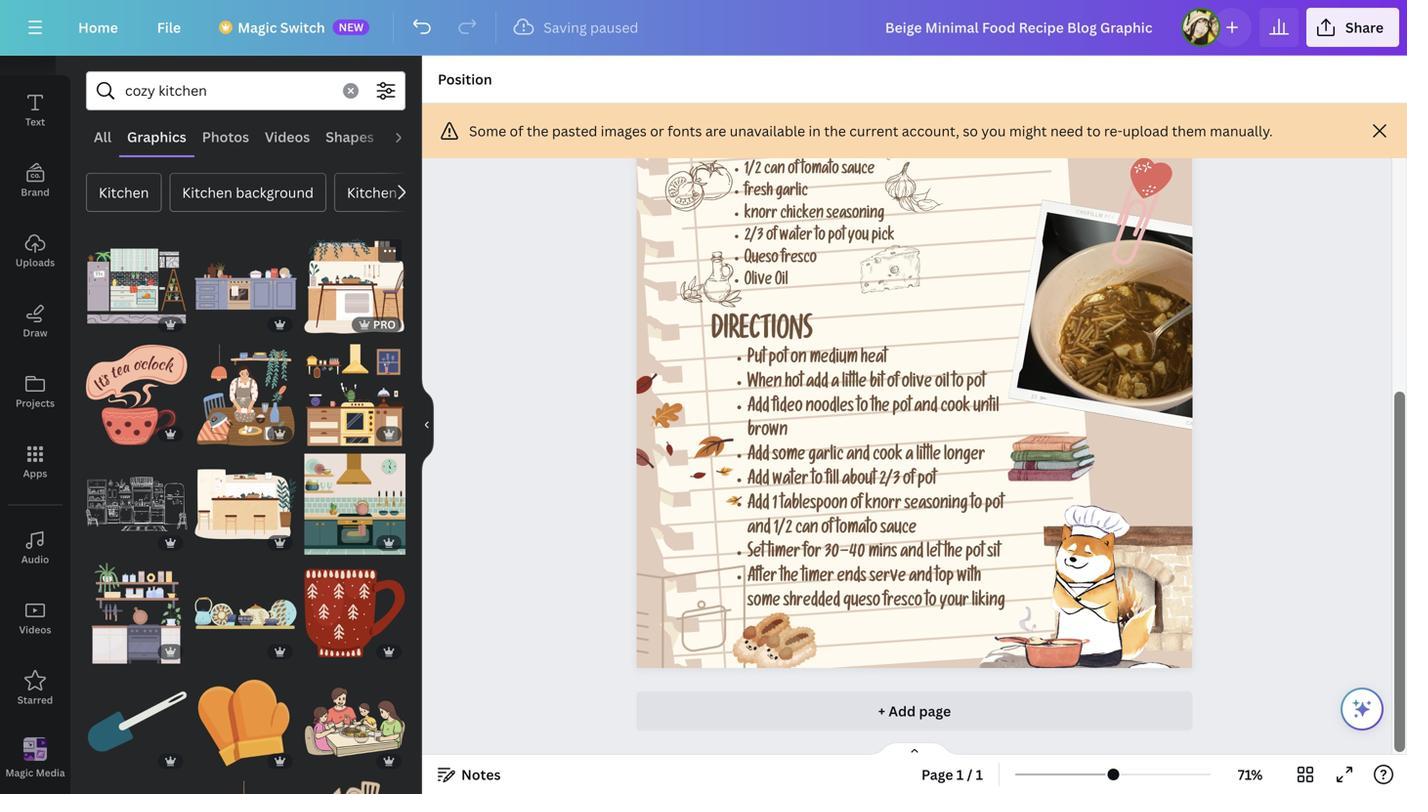Task type: vqa. For each thing, say whether or not it's contained in the screenshot.
Barista Making Coffee image
no



Task type: describe. For each thing, give the bounding box(es) containing it.
page
[[919, 702, 951, 721]]

to right "noodles"
[[857, 400, 869, 418]]

to right oil
[[953, 375, 964, 393]]

kitchen for kitchen
[[99, 183, 149, 202]]

1 horizontal spatial a
[[906, 448, 914, 466]]

magic media button
[[0, 724, 70, 795]]

share
[[1346, 18, 1384, 37]]

of up queso
[[767, 229, 777, 246]]

heat
[[861, 351, 888, 369]]

oil
[[936, 375, 950, 393]]

tablespoon
[[781, 497, 848, 515]]

ends
[[838, 570, 867, 588]]

1 horizontal spatial 1
[[957, 766, 964, 785]]

file button
[[142, 8, 197, 47]]

let
[[927, 546, 942, 564]]

olive oil hand drawn image
[[681, 252, 743, 307]]

0 vertical spatial you
[[982, 122, 1006, 140]]

the left pasted
[[527, 122, 549, 140]]

magic for magic switch
[[238, 18, 277, 37]]

top
[[936, 570, 955, 588]]

in
[[809, 122, 821, 140]]

some of the pasted images or fonts are unavailable in the current account, so you might need to re-upload them manually.
[[469, 122, 1273, 140]]

paused
[[590, 18, 639, 37]]

longer
[[944, 448, 986, 466]]

0 vertical spatial a
[[832, 375, 840, 393]]

need
[[1051, 122, 1084, 140]]

pick
[[872, 229, 895, 246]]

2/3 inside put pot on medium heat when hot add a little bit of olive oil to pot add fideo noodles to the pot and cook until brown add some garlic and cook a little longer add water to fill about 2/3 of pot add 1 tablespoon of knorr seasoning to pot and 1/2 can of tomato sauce set timer for 30-40 mins and let the pot sit after the timer ends serve and top with some shredded queso fresco to your liking
[[880, 473, 901, 491]]

kitchen tools
[[347, 183, 434, 202]]

uploads
[[15, 256, 55, 269]]

manually.
[[1210, 122, 1273, 140]]

tools
[[401, 183, 434, 202]]

knorr inside 1/2 can of tomato sauce fresh garlic knorr chicken seasoning 2/3 of water to pot you pick queso fresco olive oil
[[745, 207, 778, 224]]

share button
[[1307, 8, 1400, 47]]

magic switch
[[238, 18, 325, 37]]

home link
[[63, 8, 134, 47]]

about
[[843, 473, 877, 491]]

to left re-
[[1087, 122, 1101, 140]]

brown
[[748, 424, 788, 442]]

cozy kitchen interior with fridge, modern table and food ingredient on it. hygge design of dining room. dinner preparation at comfortable cooking area. vector illustration in flat style image
[[195, 454, 297, 555]]

or
[[650, 122, 664, 140]]

uploads button
[[0, 216, 70, 286]]

fresco inside 1/2 can of tomato sauce fresh garlic knorr chicken seasoning 2/3 of water to pot you pick queso fresco olive oil
[[782, 252, 817, 268]]

upload
[[1123, 122, 1169, 140]]

garlic inside put pot on medium heat when hot add a little bit of olive oil to pot add fideo noodles to the pot and cook until brown add some garlic and cook a little longer add water to fill about 2/3 of pot add 1 tablespoon of knorr seasoning to pot and 1/2 can of tomato sauce set timer for 30-40 mins and let the pot sit after the timer ends serve and top with some shredded queso fresco to your liking
[[809, 448, 844, 466]]

notes
[[461, 766, 501, 785]]

olive
[[902, 375, 933, 393]]

until
[[974, 400, 1000, 418]]

background
[[236, 183, 314, 202]]

pro
[[373, 317, 396, 332]]

1/2 can of tomato sauce fresh garlic knorr chicken seasoning 2/3 of water to pot you pick queso fresco olive oil
[[745, 163, 895, 291]]

elements button
[[0, 5, 70, 75]]

show pages image
[[868, 742, 962, 758]]

water inside 1/2 can of tomato sauce fresh garlic knorr chicken seasoning 2/3 of water to pot you pick queso fresco olive oil
[[780, 229, 813, 246]]

graphics button
[[119, 118, 194, 155]]

ceramic cup with cozy winter pattern. red mug image
[[304, 563, 406, 664]]

queso
[[745, 252, 779, 268]]

saving paused status
[[505, 16, 649, 39]]

are
[[706, 122, 727, 140]]

your
[[940, 594, 969, 612]]

put pot on medium heat when hot add a little bit of olive oil to pot add fideo noodles to the pot and cook until brown add some garlic and cook a little longer add water to fill about 2/3 of pot add 1 tablespoon of knorr seasoning to pot and 1/2 can of tomato sauce set timer for 30-40 mins and let the pot sit after the timer ends serve and top with some shredded queso fresco to your liking
[[748, 351, 1006, 612]]

of up chicken
[[788, 163, 799, 179]]

1 horizontal spatial audio
[[390, 128, 429, 146]]

new
[[339, 20, 364, 34]]

shredded
[[784, 594, 841, 612]]

pasted
[[552, 122, 598, 140]]

sauce inside put pot on medium heat when hot add a little bit of olive oil to pot add fideo noodles to the pot and cook until brown add some garlic and cook a little longer add water to fill about 2/3 of pot add 1 tablespoon of knorr seasoning to pot and 1/2 can of tomato sauce set timer for 30-40 mins and let the pot sit after the timer ends serve and top with some shredded queso fresco to your liking
[[881, 521, 917, 539]]

switch
[[280, 18, 325, 37]]

serve
[[870, 570, 907, 588]]

0 vertical spatial timer
[[768, 546, 801, 564]]

water inside put pot on medium heat when hot add a little bit of olive oil to pot add fideo noodles to the pot and cook until brown add some garlic and cook a little longer add water to fill about 2/3 of pot add 1 tablespoon of knorr seasoning to pot and 1/2 can of tomato sauce set timer for 30-40 mins and let the pot sit after the timer ends serve and top with some shredded queso fresco to your liking
[[773, 473, 809, 491]]

0 horizontal spatial videos
[[19, 624, 51, 637]]

0 vertical spatial little
[[843, 375, 867, 393]]

pot up 'until'
[[967, 375, 986, 393]]

them
[[1173, 122, 1207, 140]]

0 horizontal spatial videos button
[[0, 584, 70, 654]]

shapes button
[[318, 118, 382, 155]]

olive
[[745, 274, 773, 291]]

bit
[[870, 375, 885, 393]]

furniture for kitchen interior, counters and stove image
[[195, 236, 297, 337]]

notes button
[[430, 760, 509, 791]]

Design title text field
[[870, 8, 1174, 47]]

mins
[[869, 546, 898, 564]]

saving
[[544, 18, 587, 37]]

chicken
[[781, 207, 824, 224]]

elements
[[13, 45, 57, 58]]

0 vertical spatial some
[[773, 448, 806, 466]]

of right about
[[904, 473, 915, 491]]

/
[[967, 766, 973, 785]]

photos button
[[194, 118, 257, 155]]

fideo
[[773, 400, 803, 418]]

put
[[748, 351, 766, 369]]

kitchen interior vector with room furniture design image
[[304, 345, 406, 446]]

apps button
[[0, 427, 70, 498]]

for
[[804, 546, 822, 564]]

pro group
[[304, 236, 406, 337]]

unavailable
[[730, 122, 806, 140]]

of right bit
[[888, 375, 899, 393]]

0 vertical spatial cook
[[941, 400, 971, 418]]

seasoning inside put pot on medium heat when hot add a little bit of olive oil to pot add fideo noodles to the pot and cook until brown add some garlic and cook a little longer add water to fill about 2/3 of pot add 1 tablespoon of knorr seasoning to pot and 1/2 can of tomato sauce set timer for 30-40 mins and let the pot sit after the timer ends serve and top with some shredded queso fresco to your liking
[[905, 497, 968, 515]]

0 vertical spatial videos button
[[257, 118, 318, 155]]

fonts
[[668, 122, 702, 140]]

and left let
[[901, 546, 924, 564]]

+ add page button
[[637, 692, 1193, 731]]

knorr inside put pot on medium heat when hot add a little bit of olive oil to pot add fideo noodles to the pot and cook until brown add some garlic and cook a little longer add water to fill about 2/3 of pot add 1 tablespoon of knorr seasoning to pot and 1/2 can of tomato sauce set timer for 30-40 mins and let the pot sit after the timer ends serve and top with some shredded queso fresco to your liking
[[866, 497, 902, 515]]

main menu bar
[[0, 0, 1408, 56]]

71%
[[1238, 766, 1263, 785]]

pot left on
[[769, 351, 788, 369]]

pot up sit
[[986, 497, 1004, 515]]

pot right about
[[918, 473, 937, 491]]

canva assistant image
[[1351, 698, 1374, 721]]

the right in
[[824, 122, 846, 140]]

to down longer
[[971, 497, 983, 515]]

medium
[[810, 351, 858, 369]]

draw button
[[0, 286, 70, 357]]

all
[[94, 128, 111, 146]]



Task type: locate. For each thing, give the bounding box(es) containing it.
fresco inside put pot on medium heat when hot add a little bit of olive oil to pot add fideo noodles to the pot and cook until brown add some garlic and cook a little longer add water to fill about 2/3 of pot add 1 tablespoon of knorr seasoning to pot and 1/2 can of tomato sauce set timer for 30-40 mins and let the pot sit after the timer ends serve and top with some shredded queso fresco to your liking
[[884, 594, 923, 612]]

40
[[850, 546, 866, 564]]

cook
[[941, 400, 971, 418], [873, 448, 903, 466]]

0 vertical spatial tomato
[[802, 163, 840, 179]]

fresco
[[782, 252, 817, 268], [884, 594, 923, 612]]

after
[[748, 570, 777, 588]]

to inside 1/2 can of tomato sauce fresh garlic knorr chicken seasoning 2/3 of water to pot you pick queso fresco olive oil
[[816, 229, 826, 246]]

set
[[748, 546, 765, 564]]

you
[[982, 122, 1006, 140], [848, 229, 869, 246]]

0 vertical spatial 1/2
[[745, 163, 762, 179]]

kitchen left tools
[[347, 183, 397, 202]]

0 horizontal spatial seasoning
[[827, 207, 885, 224]]

brand button
[[0, 146, 70, 216]]

1 vertical spatial videos
[[19, 624, 51, 637]]

projects button
[[0, 357, 70, 427]]

sauce
[[842, 163, 875, 179], [881, 521, 917, 539]]

add
[[807, 375, 829, 393]]

tomato down in
[[802, 163, 840, 179]]

position button
[[430, 64, 500, 95]]

1 horizontal spatial timer
[[802, 570, 835, 588]]

1 vertical spatial a
[[906, 448, 914, 466]]

1 horizontal spatial kitchen
[[182, 183, 232, 202]]

1 horizontal spatial you
[[982, 122, 1006, 140]]

directions
[[712, 320, 813, 349]]

1
[[773, 497, 778, 515], [957, 766, 964, 785], [976, 766, 984, 785]]

dishware on wooden shelf. decorative kitchen utensils and crockery image
[[195, 563, 297, 664]]

1 vertical spatial little
[[917, 448, 941, 466]]

kitchen down the all button
[[99, 183, 149, 202]]

the right let
[[945, 546, 963, 564]]

0 horizontal spatial a
[[832, 375, 840, 393]]

cozy kitchen utensil image
[[86, 672, 187, 774]]

kitchen tools button
[[334, 173, 447, 212]]

0 vertical spatial 2/3
[[745, 229, 764, 246]]

0 horizontal spatial garlic
[[776, 185, 808, 202]]

1/2
[[745, 163, 762, 179], [774, 521, 793, 539]]

videos button up starred
[[0, 584, 70, 654]]

1 horizontal spatial fresco
[[884, 594, 923, 612]]

0 horizontal spatial 1/2
[[745, 163, 762, 179]]

1 vertical spatial seasoning
[[905, 497, 968, 515]]

little left longer
[[917, 448, 941, 466]]

a left longer
[[906, 448, 914, 466]]

you inside 1/2 can of tomato sauce fresh garlic knorr chicken seasoning 2/3 of water to pot you pick queso fresco olive oil
[[848, 229, 869, 246]]

kitchen for kitchen background
[[182, 183, 232, 202]]

pot down olive
[[893, 400, 912, 418]]

of
[[510, 122, 524, 140], [788, 163, 799, 179], [767, 229, 777, 246], [888, 375, 899, 393], [904, 473, 915, 491], [851, 497, 863, 515], [822, 521, 833, 539]]

seasoning up the pick
[[827, 207, 885, 224]]

can up fresh
[[765, 163, 786, 179]]

1/2 inside put pot on medium heat when hot add a little bit of olive oil to pot add fideo noodles to the pot and cook until brown add some garlic and cook a little longer add water to fill about 2/3 of pot add 1 tablespoon of knorr seasoning to pot and 1/2 can of tomato sauce set timer for 30-40 mins and let the pot sit after the timer ends serve and top with some shredded queso fresco to your liking
[[774, 521, 793, 539]]

some
[[773, 448, 806, 466], [748, 594, 781, 612]]

Search elements search field
[[125, 72, 331, 109]]

add inside button
[[889, 702, 916, 721]]

1/2 down "tablespoon"
[[774, 521, 793, 539]]

1 horizontal spatial 2/3
[[880, 473, 901, 491]]

magic left switch
[[238, 18, 277, 37]]

re-
[[1105, 122, 1123, 140]]

1 vertical spatial 2/3
[[880, 473, 901, 491]]

projects
[[16, 397, 55, 410]]

to left fill
[[812, 473, 823, 491]]

queso
[[844, 594, 881, 612]]

audio up tools
[[390, 128, 429, 146]]

1 vertical spatial tomato
[[836, 521, 878, 539]]

sauce down farfalle pasta illustration image
[[842, 163, 875, 179]]

homely kitchen interior with bar stools, modern table and food ingredients on it. hygge design of dining room. cozy and comfortable minimalist cooking area. vector illustration in flat style image
[[304, 236, 406, 337]]

and up set
[[748, 521, 771, 539]]

with
[[958, 570, 982, 588]]

1 inside put pot on medium heat when hot add a little bit of olive oil to pot add fideo noodles to the pot and cook until brown add some garlic and cook a little longer add water to fill about 2/3 of pot add 1 tablespoon of knorr seasoning to pot and 1/2 can of tomato sauce set timer for 30-40 mins and let the pot sit after the timer ends serve and top with some shredded queso fresco to your liking
[[773, 497, 778, 515]]

tomato inside 1/2 can of tomato sauce fresh garlic knorr chicken seasoning 2/3 of water to pot you pick queso fresco olive oil
[[802, 163, 840, 179]]

can inside put pot on medium heat when hot add a little bit of olive oil to pot add fideo noodles to the pot and cook until brown add some garlic and cook a little longer add water to fill about 2/3 of pot add 1 tablespoon of knorr seasoning to pot and 1/2 can of tomato sauce set timer for 30-40 mins and let the pot sit after the timer ends serve and top with some shredded queso fresco to your liking
[[796, 521, 819, 539]]

sauce inside 1/2 can of tomato sauce fresh garlic knorr chicken seasoning 2/3 of water to pot you pick queso fresco olive oil
[[842, 163, 875, 179]]

1/2 inside 1/2 can of tomato sauce fresh garlic knorr chicken seasoning 2/3 of water to pot you pick queso fresco olive oil
[[745, 163, 762, 179]]

hand drawn family eating food on the table illustration in doodle style image
[[304, 672, 406, 774]]

0 vertical spatial audio button
[[382, 118, 437, 155]]

1 horizontal spatial cook
[[941, 400, 971, 418]]

kitchen set-up illustration image
[[86, 563, 187, 664]]

current
[[850, 122, 899, 140]]

seasoning inside 1/2 can of tomato sauce fresh garlic knorr chicken seasoning 2/3 of water to pot you pick queso fresco olive oil
[[827, 207, 885, 224]]

1 horizontal spatial magic
[[238, 18, 277, 37]]

1 vertical spatial knorr
[[866, 497, 902, 515]]

tomato inside put pot on medium heat when hot add a little bit of olive oil to pot add fideo noodles to the pot and cook until brown add some garlic and cook a little longer add water to fill about 2/3 of pot add 1 tablespoon of knorr seasoning to pot and 1/2 can of tomato sauce set timer for 30-40 mins and let the pot sit after the timer ends serve and top with some shredded queso fresco to your liking
[[836, 521, 878, 539]]

the down bit
[[872, 400, 890, 418]]

a
[[832, 375, 840, 393], [906, 448, 914, 466]]

timer down for
[[802, 570, 835, 588]]

audio button down the apps
[[0, 513, 70, 584]]

0 vertical spatial seasoning
[[827, 207, 885, 224]]

1 vertical spatial fresco
[[884, 594, 923, 612]]

1 vertical spatial cook
[[873, 448, 903, 466]]

0 vertical spatial can
[[765, 163, 786, 179]]

30-
[[825, 546, 850, 564]]

fresco down serve
[[884, 594, 923, 612]]

hide image
[[421, 378, 434, 472]]

page 1 / 1
[[922, 766, 984, 785]]

0 horizontal spatial sauce
[[842, 163, 875, 179]]

text button
[[0, 75, 70, 146]]

timer right set
[[768, 546, 801, 564]]

1/2 up fresh
[[745, 163, 762, 179]]

starred button
[[0, 654, 70, 724]]

0 horizontal spatial little
[[843, 375, 867, 393]]

knorr down about
[[866, 497, 902, 515]]

oil
[[775, 274, 789, 291]]

magic left media on the left
[[5, 767, 33, 780]]

videos button
[[257, 118, 318, 155], [0, 584, 70, 654]]

1 vertical spatial timer
[[802, 570, 835, 588]]

1 vertical spatial audio
[[21, 553, 49, 567]]

cook up about
[[873, 448, 903, 466]]

garlic inside 1/2 can of tomato sauce fresh garlic knorr chicken seasoning 2/3 of water to pot you pick queso fresco olive oil
[[776, 185, 808, 202]]

the right the after
[[780, 570, 799, 588]]

page
[[922, 766, 954, 785]]

pot left the pick
[[829, 229, 846, 246]]

fill
[[826, 473, 840, 491]]

1 horizontal spatial sauce
[[881, 521, 917, 539]]

0 horizontal spatial timer
[[768, 546, 801, 564]]

1 horizontal spatial can
[[796, 521, 819, 539]]

garlic up fill
[[809, 448, 844, 466]]

all button
[[86, 118, 119, 155]]

0 horizontal spatial audio
[[21, 553, 49, 567]]

audio down the apps
[[21, 553, 49, 567]]

of right some
[[510, 122, 524, 140]]

1 horizontal spatial seasoning
[[905, 497, 968, 515]]

sauce up mins at the bottom of page
[[881, 521, 917, 539]]

audio
[[390, 128, 429, 146], [21, 553, 49, 567]]

1 vertical spatial videos button
[[0, 584, 70, 654]]

group
[[86, 224, 187, 337], [195, 236, 297, 337], [86, 333, 187, 446], [195, 333, 297, 446], [304, 333, 406, 446], [86, 442, 187, 555], [195, 442, 297, 555], [304, 442, 406, 555], [86, 551, 187, 664], [304, 551, 406, 664], [195, 563, 297, 664], [86, 661, 187, 774], [195, 661, 297, 774], [304, 672, 406, 774], [304, 770, 406, 795], [195, 781, 297, 795]]

0 horizontal spatial audio button
[[0, 513, 70, 584]]

little
[[843, 375, 867, 393], [917, 448, 941, 466]]

fresh
[[745, 185, 773, 202]]

hanging plant illustration image
[[195, 781, 297, 795]]

some down the after
[[748, 594, 781, 612]]

garlic up chicken
[[776, 185, 808, 202]]

a right add
[[832, 375, 840, 393]]

starred
[[17, 694, 53, 707]]

magic media
[[5, 767, 65, 780]]

0 vertical spatial audio
[[390, 128, 429, 146]]

1 vertical spatial magic
[[5, 767, 33, 780]]

0 horizontal spatial magic
[[5, 767, 33, 780]]

1 vertical spatial 1/2
[[774, 521, 793, 539]]

water
[[780, 229, 813, 246], [773, 473, 809, 491]]

1 right / at the right bottom of page
[[976, 766, 984, 785]]

0 horizontal spatial fresco
[[782, 252, 817, 268]]

on
[[791, 351, 807, 369]]

2/3 inside 1/2 can of tomato sauce fresh garlic knorr chicken seasoning 2/3 of water to pot you pick queso fresco olive oil
[[745, 229, 764, 246]]

1 horizontal spatial 1/2
[[774, 521, 793, 539]]

kitchen down photos button
[[182, 183, 232, 202]]

graphics
[[127, 128, 187, 146]]

media
[[36, 767, 65, 780]]

cozy home kitchen gloves icon, cartoon style image
[[195, 672, 297, 774]]

kitchen background
[[182, 183, 314, 202]]

kitchen inside "button"
[[347, 183, 397, 202]]

when
[[748, 375, 782, 393]]

the
[[527, 122, 549, 140], [824, 122, 846, 140], [872, 400, 890, 418], [945, 546, 963, 564], [780, 570, 799, 588]]

0 horizontal spatial knorr
[[745, 207, 778, 224]]

+ add page
[[879, 702, 951, 721]]

water up "tablespoon"
[[773, 473, 809, 491]]

might
[[1010, 122, 1048, 140]]

1 kitchen from the left
[[99, 183, 149, 202]]

so
[[963, 122, 979, 140]]

1 vertical spatial audio button
[[0, 513, 70, 584]]

kitchen background button
[[170, 173, 327, 212]]

1 vertical spatial you
[[848, 229, 869, 246]]

pot left sit
[[966, 546, 985, 564]]

1 vertical spatial some
[[748, 594, 781, 612]]

1 horizontal spatial videos button
[[257, 118, 318, 155]]

magic inside main menu bar
[[238, 18, 277, 37]]

videos up starred 'button'
[[19, 624, 51, 637]]

and down olive
[[915, 400, 938, 418]]

seasoning up let
[[905, 497, 968, 515]]

liking
[[972, 594, 1006, 612]]

1 left / at the right bottom of page
[[957, 766, 964, 785]]

and up about
[[847, 448, 870, 466]]

account,
[[902, 122, 960, 140]]

to down chicken
[[816, 229, 826, 246]]

2 kitchen from the left
[[182, 183, 232, 202]]

text
[[25, 115, 45, 129]]

draw
[[23, 327, 47, 340]]

hot
[[785, 375, 804, 393]]

of down about
[[851, 497, 863, 515]]

0 horizontal spatial you
[[848, 229, 869, 246]]

2/3
[[745, 229, 764, 246], [880, 473, 901, 491]]

audio button
[[382, 118, 437, 155], [0, 513, 70, 584]]

cook down oil
[[941, 400, 971, 418]]

to
[[1087, 122, 1101, 140], [816, 229, 826, 246], [953, 375, 964, 393], [857, 400, 869, 418], [812, 473, 823, 491], [971, 497, 983, 515], [926, 594, 937, 612]]

0 vertical spatial water
[[780, 229, 813, 246]]

noodles
[[806, 400, 854, 418]]

0 vertical spatial garlic
[[776, 185, 808, 202]]

0 vertical spatial videos
[[265, 128, 310, 146]]

0 horizontal spatial cook
[[873, 448, 903, 466]]

you left the pick
[[848, 229, 869, 246]]

to left your
[[926, 594, 937, 612]]

2/3 up queso
[[745, 229, 764, 246]]

fully furnished kitchen interior image
[[304, 454, 406, 555]]

0 horizontal spatial can
[[765, 163, 786, 179]]

knorr down fresh
[[745, 207, 778, 224]]

magic for magic media
[[5, 767, 33, 780]]

of up 30-
[[822, 521, 833, 539]]

some down brown
[[773, 448, 806, 466]]

0 horizontal spatial 1
[[773, 497, 778, 515]]

apps
[[23, 467, 47, 480]]

shapes
[[326, 128, 374, 146]]

3 kitchen from the left
[[347, 183, 397, 202]]

1 horizontal spatial little
[[917, 448, 941, 466]]

videos button up background
[[257, 118, 318, 155]]

cozy modern kitchen line and fill style vector illustration image
[[86, 236, 187, 337]]

1 horizontal spatial audio button
[[382, 118, 437, 155]]

1 vertical spatial can
[[796, 521, 819, 539]]

photos
[[202, 128, 249, 146]]

tea time kitchen banner. decorative cozy lettering image
[[86, 345, 187, 446]]

1 horizontal spatial garlic
[[809, 448, 844, 466]]

can
[[765, 163, 786, 179], [796, 521, 819, 539]]

can inside 1/2 can of tomato sauce fresh garlic knorr chicken seasoning 2/3 of water to pot you pick queso fresco olive oil
[[765, 163, 786, 179]]

knorr
[[745, 207, 778, 224], [866, 497, 902, 515]]

1 vertical spatial water
[[773, 473, 809, 491]]

2 horizontal spatial kitchen
[[347, 183, 397, 202]]

0 vertical spatial knorr
[[745, 207, 778, 224]]

0 horizontal spatial kitchen
[[99, 183, 149, 202]]

farfalle pasta illustration image
[[846, 112, 901, 160]]

0 vertical spatial fresco
[[782, 252, 817, 268]]

kitchen for kitchen tools
[[347, 183, 397, 202]]

2 horizontal spatial 1
[[976, 766, 984, 785]]

1 vertical spatial garlic
[[809, 448, 844, 466]]

fresco up oil
[[782, 252, 817, 268]]

water down chicken
[[780, 229, 813, 246]]

garlic
[[776, 185, 808, 202], [809, 448, 844, 466]]

kitchen button
[[86, 173, 162, 212]]

smiling housewife cooking at cozy kitchen vector flat illustration. happy domestic woman in apron mixing ingredients preparing dough isolated on white background. joyful female preparation food image
[[195, 345, 297, 446]]

0 horizontal spatial 2/3
[[745, 229, 764, 246]]

sit
[[988, 546, 1001, 564]]

images
[[601, 122, 647, 140]]

can up for
[[796, 521, 819, 539]]

kitchen tools image
[[304, 781, 406, 795]]

grey line cookbook icon isolated on white background. cooking book icon. recipe book. fork and knife icons. cutlery symbol.  vector illustration image
[[581, 564, 746, 690]]

and left the 'top'
[[910, 570, 933, 588]]

0 vertical spatial magic
[[238, 18, 277, 37]]

pot inside 1/2 can of tomato sauce fresh garlic knorr chicken seasoning 2/3 of water to pot you pick queso fresco olive oil
[[829, 229, 846, 246]]

audio button up tools
[[382, 118, 437, 155]]

0 vertical spatial sauce
[[842, 163, 875, 179]]

magic inside button
[[5, 767, 33, 780]]

1 horizontal spatial knorr
[[866, 497, 902, 515]]

little left bit
[[843, 375, 867, 393]]

you right so
[[982, 122, 1006, 140]]

2/3 right about
[[880, 473, 901, 491]]

1 vertical spatial sauce
[[881, 521, 917, 539]]

1 left "tablespoon"
[[773, 497, 778, 515]]

1 horizontal spatial videos
[[265, 128, 310, 146]]

videos up background
[[265, 128, 310, 146]]

tomato up 40
[[836, 521, 878, 539]]



